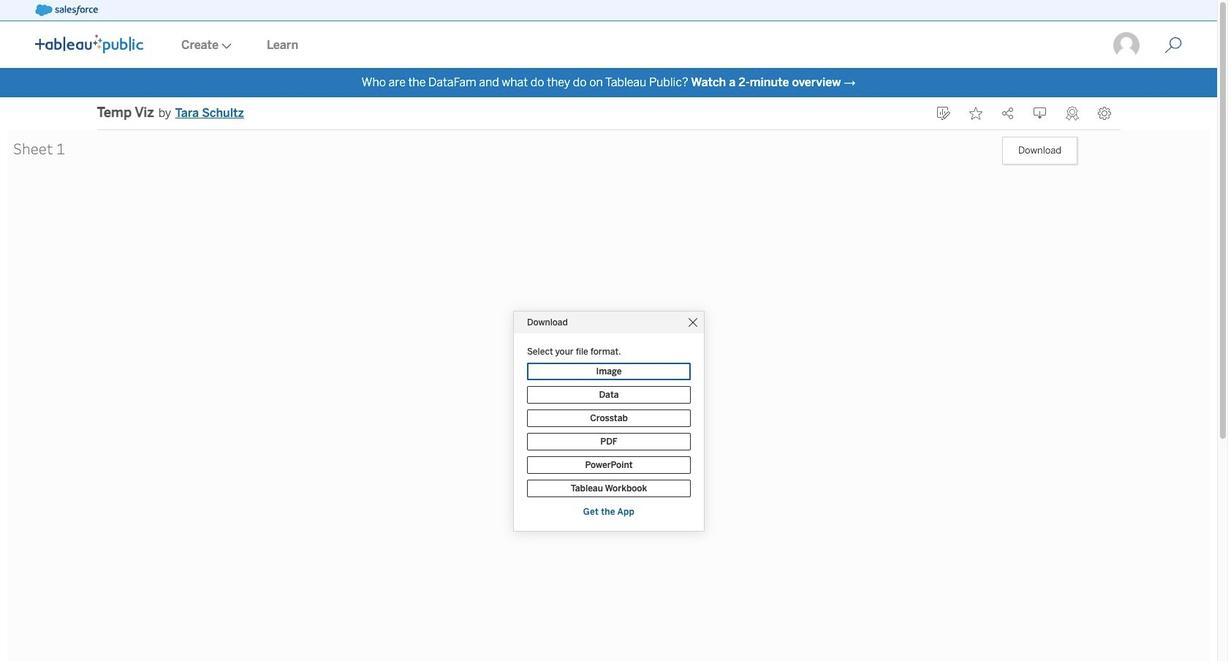 Task type: vqa. For each thing, say whether or not it's contained in the screenshot.
Go to search image
yes



Task type: describe. For each thing, give the bounding box(es) containing it.
nominate for viz of the day image
[[1066, 106, 1079, 121]]

edit image
[[937, 107, 951, 120]]

salesforce logo image
[[35, 4, 98, 16]]

go to search image
[[1148, 37, 1200, 54]]



Task type: locate. For each thing, give the bounding box(es) containing it.
favorite button image
[[970, 107, 983, 120]]

create image
[[219, 43, 232, 49]]

tara.schultz image
[[1113, 31, 1142, 60]]

logo image
[[35, 34, 143, 53]]



